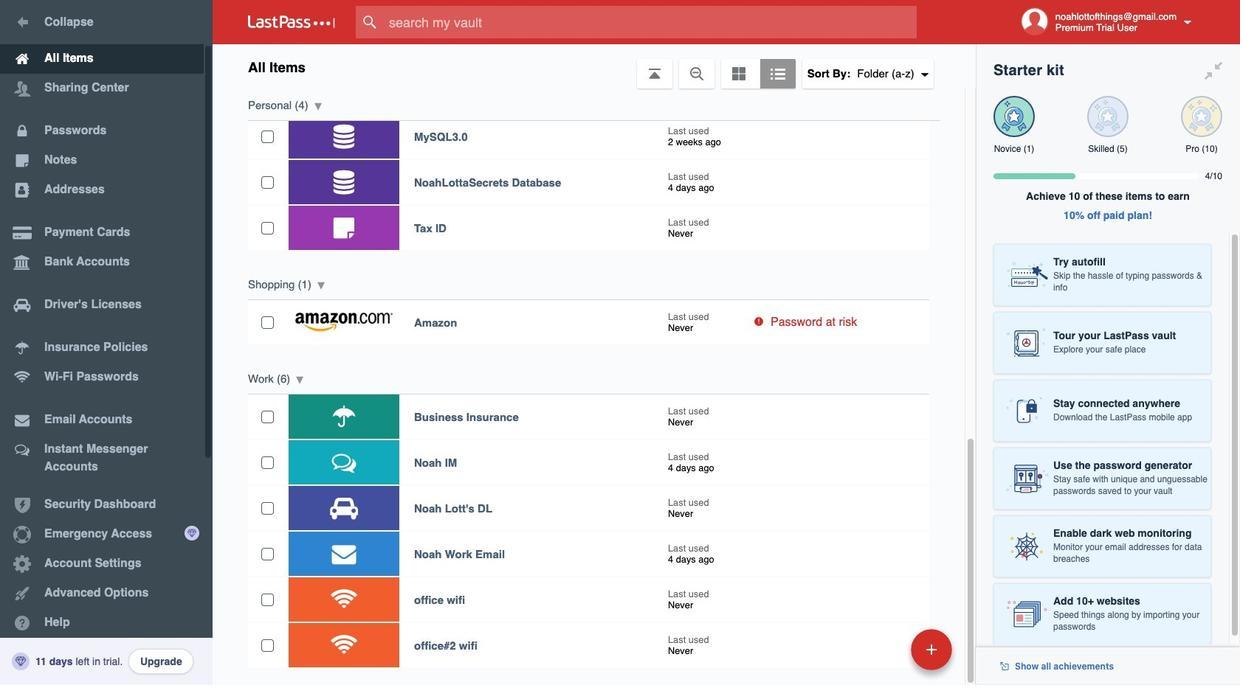Task type: describe. For each thing, give the bounding box(es) containing it.
vault options navigation
[[213, 44, 976, 89]]

search my vault text field
[[356, 6, 946, 38]]

new item navigation
[[809, 625, 961, 686]]

main navigation navigation
[[0, 0, 213, 686]]

Search search field
[[356, 6, 946, 38]]

lastpass image
[[248, 16, 335, 29]]



Task type: locate. For each thing, give the bounding box(es) containing it.
new item element
[[809, 629, 957, 671]]



Task type: vqa. For each thing, say whether or not it's contained in the screenshot.
dialog
no



